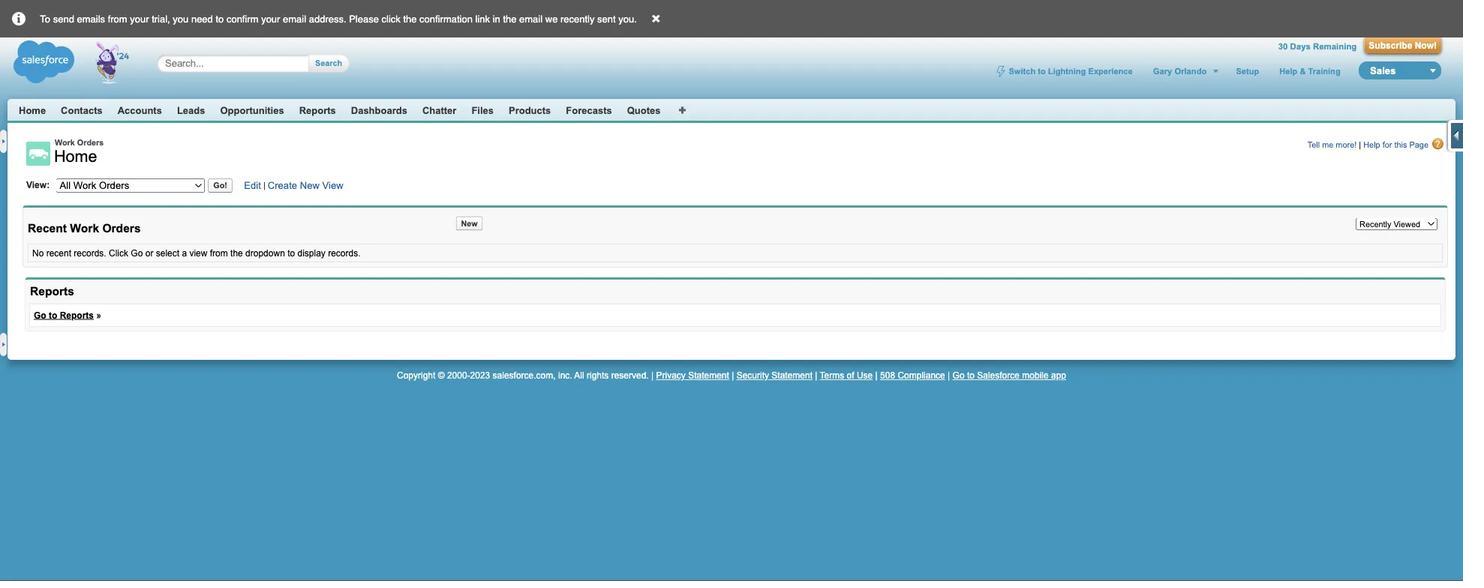 Task type: vqa. For each thing, say whether or not it's contained in the screenshot.
posted to the bottom
no



Task type: describe. For each thing, give the bounding box(es) containing it.
you.
[[619, 13, 637, 24]]

2 vertical spatial reports
[[60, 310, 94, 320]]

all tabs image
[[678, 105, 687, 114]]

copyright © 2000-2023 salesforce.com, inc. all rights reserved. | privacy statement | security statement | terms of use | 508 compliance | go to salesforce mobile app
[[397, 371, 1066, 381]]

page
[[1410, 140, 1429, 150]]

quotes
[[627, 105, 661, 116]]

salesforce
[[977, 371, 1020, 381]]

1 your from the left
[[130, 13, 149, 24]]

2 email from the left
[[519, 13, 543, 24]]

0 horizontal spatial the
[[230, 248, 243, 259]]

| left privacy
[[651, 371, 654, 381]]

products link
[[509, 105, 551, 116]]

address.
[[309, 13, 346, 24]]

files link
[[472, 105, 494, 116]]

salesforce.com image
[[10, 38, 141, 86]]

privacy statement link
[[656, 371, 729, 381]]

link
[[475, 13, 490, 24]]

dashboards link
[[351, 105, 407, 116]]

to left 'display'
[[287, 248, 295, 259]]

opportunities link
[[220, 105, 284, 116]]

©
[[438, 371, 445, 381]]

help for this page
[[1364, 140, 1429, 150]]

salesforce.com,
[[493, 371, 556, 381]]

setup link
[[1235, 66, 1261, 76]]

recent
[[28, 222, 67, 235]]

tell
[[1308, 140, 1320, 150]]

help for help & training
[[1280, 66, 1298, 76]]

2 records. from the left
[[328, 248, 361, 259]]

mobile
[[1022, 371, 1049, 381]]

leads
[[177, 105, 205, 116]]

to right switch
[[1038, 66, 1046, 76]]

1 vertical spatial orders
[[102, 222, 141, 235]]

1 vertical spatial go
[[34, 310, 46, 320]]

go to salesforce mobile app link
[[953, 371, 1066, 381]]

gary
[[1153, 66, 1172, 76]]

to send emails from your trial, you need to confirm your email address. please click the confirmation link in the email we recently sent you.
[[40, 13, 637, 24]]

view
[[322, 180, 343, 191]]

privacy
[[656, 371, 686, 381]]

1 vertical spatial reports
[[30, 285, 74, 298]]

rights
[[587, 371, 609, 381]]

days
[[1290, 41, 1311, 51]]

recent work orders
[[28, 222, 141, 235]]

select
[[156, 248, 179, 259]]

accounts
[[118, 105, 162, 116]]

copyright
[[397, 371, 435, 381]]

training
[[1308, 66, 1341, 76]]

contacts
[[61, 105, 103, 116]]

confirmation
[[420, 13, 473, 24]]

experience
[[1088, 66, 1133, 76]]

reserved.
[[611, 371, 649, 381]]

30 days remaining link
[[1278, 41, 1357, 51]]

go to reports link
[[34, 310, 94, 320]]

more!
[[1336, 140, 1357, 150]]

to
[[40, 13, 50, 24]]

trial,
[[152, 13, 170, 24]]

dropdown
[[245, 248, 285, 259]]

&
[[1300, 66, 1306, 76]]

| left terms
[[815, 371, 818, 381]]

help for help for this page
[[1364, 140, 1380, 150]]

1 vertical spatial work
[[70, 222, 99, 235]]

| left 508
[[875, 371, 878, 381]]

files
[[472, 105, 494, 116]]

no recent records. click go or select a view from the dropdown to display records.
[[32, 248, 361, 259]]

switch to lightning experience
[[1009, 66, 1133, 76]]

edit | create new view
[[244, 180, 343, 191]]

2 vertical spatial go
[[953, 371, 965, 381]]

inc.
[[558, 371, 572, 381]]

click
[[382, 13, 401, 24]]

Search... text field
[[165, 57, 294, 69]]

home inside work orders home
[[54, 147, 97, 165]]

help & training link
[[1278, 66, 1342, 76]]

security
[[737, 371, 769, 381]]

new
[[300, 180, 320, 191]]

me
[[1322, 140, 1334, 150]]

send
[[53, 13, 74, 24]]

0 vertical spatial go
[[131, 248, 143, 259]]

view:
[[26, 180, 50, 190]]

quotes link
[[627, 105, 661, 116]]

contacts link
[[61, 105, 103, 116]]

30 days remaining
[[1278, 41, 1357, 51]]

all
[[574, 371, 584, 381]]

switch
[[1009, 66, 1036, 76]]

compliance
[[898, 371, 945, 381]]

we
[[545, 13, 558, 24]]

1 statement from the left
[[688, 371, 729, 381]]



Task type: locate. For each thing, give the bounding box(es) containing it.
close image
[[639, 2, 673, 24]]

to left '»'
[[49, 310, 57, 320]]

1 horizontal spatial email
[[519, 13, 543, 24]]

30
[[1278, 41, 1288, 51]]

to
[[216, 13, 224, 24], [1038, 66, 1046, 76], [287, 248, 295, 259], [49, 310, 57, 320], [967, 371, 975, 381]]

1 email from the left
[[283, 13, 306, 24]]

0 horizontal spatial records.
[[74, 248, 106, 259]]

emails
[[77, 13, 105, 24]]

statement right privacy
[[688, 371, 729, 381]]

a
[[182, 248, 187, 259]]

products
[[509, 105, 551, 116]]

»
[[96, 310, 101, 320]]

no
[[32, 248, 44, 259]]

terms of use link
[[820, 371, 873, 381]]

1 horizontal spatial your
[[261, 13, 280, 24]]

security statement link
[[737, 371, 813, 381]]

home
[[19, 105, 46, 116], [54, 147, 97, 165]]

0 vertical spatial home
[[19, 105, 46, 116]]

0 vertical spatial work
[[55, 138, 75, 147]]

2 statement from the left
[[772, 371, 813, 381]]

0 vertical spatial from
[[108, 13, 127, 24]]

orders up click
[[102, 222, 141, 235]]

help left for
[[1364, 140, 1380, 150]]

0 horizontal spatial email
[[283, 13, 306, 24]]

2000-
[[447, 371, 470, 381]]

1 horizontal spatial go
[[131, 248, 143, 259]]

lightning
[[1048, 66, 1086, 76]]

work down contacts link
[[55, 138, 75, 147]]

0 horizontal spatial home
[[19, 105, 46, 116]]

please
[[349, 13, 379, 24]]

to left salesforce
[[967, 371, 975, 381]]

None button
[[1364, 38, 1441, 53], [309, 54, 342, 72], [208, 179, 232, 193], [456, 216, 483, 231], [1364, 38, 1441, 53], [309, 54, 342, 72], [208, 179, 232, 193], [456, 216, 483, 231]]

statement right security
[[772, 371, 813, 381]]

you
[[173, 13, 189, 24]]

setup
[[1236, 66, 1259, 76]]

the left dropdown
[[230, 248, 243, 259]]

1 horizontal spatial records.
[[328, 248, 361, 259]]

tell me more! |
[[1308, 140, 1364, 150]]

records.
[[74, 248, 106, 259], [328, 248, 361, 259]]

orders
[[77, 138, 104, 147], [102, 222, 141, 235]]

1 horizontal spatial help
[[1364, 140, 1380, 150]]

| right edit link
[[263, 181, 265, 190]]

edit link
[[244, 180, 261, 191]]

home link
[[19, 105, 46, 116]]

view
[[189, 248, 207, 259]]

recent
[[46, 248, 71, 259]]

reports left '»'
[[60, 310, 94, 320]]

help inside help for this page link
[[1364, 140, 1380, 150]]

info image
[[0, 0, 38, 26]]

home left contacts link
[[19, 105, 46, 116]]

expand quick access menu image
[[1451, 128, 1463, 143]]

the right click
[[403, 13, 417, 24]]

reports link
[[299, 105, 336, 116]]

1 records. from the left
[[74, 248, 106, 259]]

create
[[268, 180, 297, 191]]

the
[[403, 13, 417, 24], [503, 13, 517, 24], [230, 248, 243, 259]]

click
[[109, 248, 128, 259]]

go right the compliance
[[953, 371, 965, 381]]

help & training
[[1280, 66, 1341, 76]]

0 vertical spatial orders
[[77, 138, 104, 147]]

sales
[[1370, 65, 1396, 76]]

508 compliance link
[[880, 371, 945, 381]]

go to reports »
[[34, 310, 101, 320]]

this
[[1395, 140, 1407, 150]]

for
[[1383, 140, 1392, 150]]

home down contacts link
[[54, 147, 97, 165]]

your
[[130, 13, 149, 24], [261, 13, 280, 24]]

need
[[191, 13, 213, 24]]

the right in
[[503, 13, 517, 24]]

go left '»'
[[34, 310, 46, 320]]

1 horizontal spatial the
[[403, 13, 417, 24]]

statement
[[688, 371, 729, 381], [772, 371, 813, 381]]

records. down recent work orders
[[74, 248, 106, 259]]

orders down contacts link
[[77, 138, 104, 147]]

go left or
[[131, 248, 143, 259]]

from right emails
[[108, 13, 127, 24]]

tell me more! link
[[1308, 140, 1357, 150]]

reports up go to reports link
[[30, 285, 74, 298]]

reports
[[299, 105, 336, 116], [30, 285, 74, 298], [60, 310, 94, 320]]

1 vertical spatial from
[[210, 248, 228, 259]]

1 horizontal spatial statement
[[772, 371, 813, 381]]

your right confirm
[[261, 13, 280, 24]]

reports left dashboards link
[[299, 105, 336, 116]]

recently
[[561, 13, 595, 24]]

1 horizontal spatial home
[[54, 147, 97, 165]]

chatter
[[422, 105, 457, 116]]

| right "more!"
[[1359, 140, 1361, 150]]

gary orlando
[[1153, 66, 1207, 76]]

display
[[298, 248, 326, 259]]

records. right 'display'
[[328, 248, 361, 259]]

orders inside work orders home
[[77, 138, 104, 147]]

0 horizontal spatial from
[[108, 13, 127, 24]]

go
[[131, 248, 143, 259], [34, 310, 46, 320], [953, 371, 965, 381]]

confirm
[[227, 13, 259, 24]]

| inside edit | create new view
[[263, 181, 265, 190]]

| left security
[[732, 371, 734, 381]]

sent
[[597, 13, 616, 24]]

2 horizontal spatial go
[[953, 371, 965, 381]]

email left address. at left top
[[283, 13, 306, 24]]

from right view
[[210, 248, 228, 259]]

chatter link
[[422, 105, 457, 116]]

0 horizontal spatial go
[[34, 310, 46, 320]]

orlando
[[1175, 66, 1207, 76]]

work up recent
[[70, 222, 99, 235]]

forecasts
[[566, 105, 612, 116]]

terms
[[820, 371, 844, 381]]

1 vertical spatial help
[[1364, 140, 1380, 150]]

create new view link
[[268, 180, 343, 191]]

1 vertical spatial home
[[54, 147, 97, 165]]

help left &
[[1280, 66, 1298, 76]]

0 vertical spatial reports
[[299, 105, 336, 116]]

2 your from the left
[[261, 13, 280, 24]]

email left we
[[519, 13, 543, 24]]

use
[[857, 371, 873, 381]]

help for this page link
[[1364, 138, 1444, 150]]

0 horizontal spatial statement
[[688, 371, 729, 381]]

1 horizontal spatial from
[[210, 248, 228, 259]]

2 horizontal spatial the
[[503, 13, 517, 24]]

help
[[1280, 66, 1298, 76], [1364, 140, 1380, 150]]

work orders home
[[54, 138, 104, 165]]

508
[[880, 371, 895, 381]]

| right the compliance
[[948, 371, 950, 381]]

or
[[145, 248, 153, 259]]

edit
[[244, 180, 261, 191]]

of
[[847, 371, 854, 381]]

dashboards
[[351, 105, 407, 116]]

remaining
[[1313, 41, 1357, 51]]

in
[[493, 13, 500, 24]]

0 horizontal spatial help
[[1280, 66, 1298, 76]]

email
[[283, 13, 306, 24], [519, 13, 543, 24]]

to right need
[[216, 13, 224, 24]]

0 horizontal spatial your
[[130, 13, 149, 24]]

your left "trial,"
[[130, 13, 149, 24]]

forecasts link
[[566, 105, 612, 116]]

accounts link
[[118, 105, 162, 116]]

work
[[55, 138, 75, 147], [70, 222, 99, 235]]

0 vertical spatial help
[[1280, 66, 1298, 76]]

|
[[1359, 140, 1361, 150], [263, 181, 265, 190], [651, 371, 654, 381], [732, 371, 734, 381], [815, 371, 818, 381], [875, 371, 878, 381], [948, 371, 950, 381]]

switch to lightning experience link
[[995, 66, 1134, 78]]

work inside work orders home
[[55, 138, 75, 147]]



